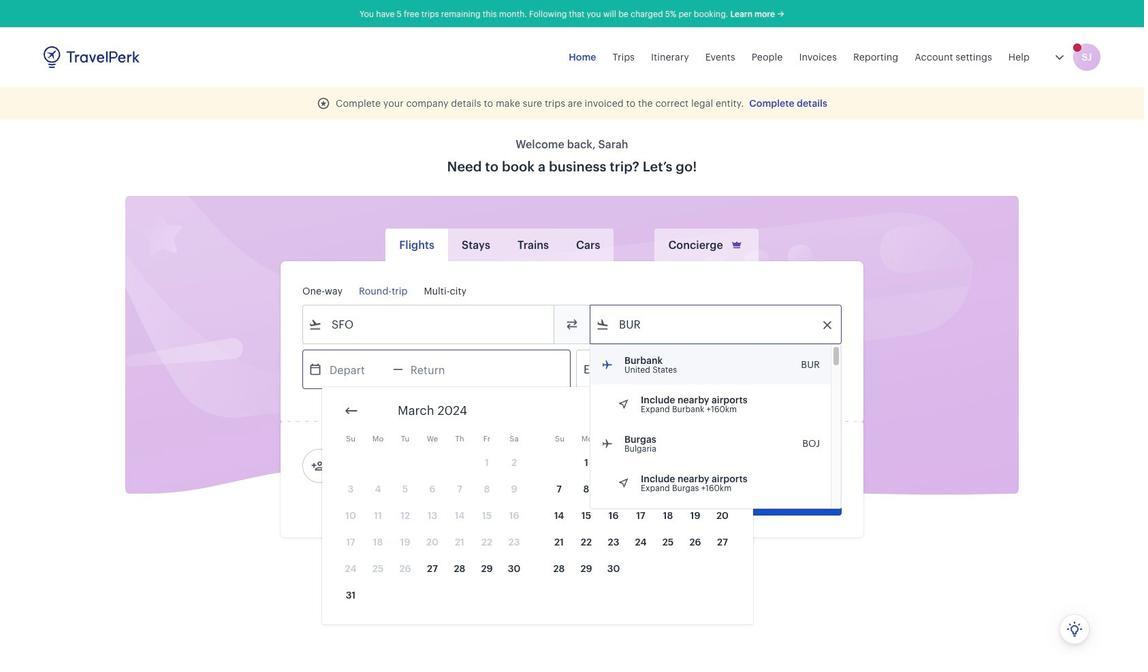 Task type: describe. For each thing, give the bounding box(es) containing it.
From search field
[[322, 314, 536, 336]]

move backward to switch to the previous month. image
[[343, 403, 360, 420]]

calendar application
[[322, 388, 1144, 625]]

choose tuesday, april 9, 2024 as your check-in date. it's available. image
[[601, 477, 627, 502]]

Depart text field
[[322, 351, 393, 389]]

To search field
[[610, 314, 824, 336]]

choose thursday, april 4, 2024 as your check-in date. it's available. image
[[655, 450, 681, 475]]

choose friday, april 12, 2024 as your check-in date. it's available. image
[[683, 477, 708, 502]]



Task type: locate. For each thing, give the bounding box(es) containing it.
move forward to switch to the next month. image
[[715, 403, 732, 420]]

choose friday, april 5, 2024 as your check-in date. it's available. image
[[683, 450, 708, 475]]

choose wednesday, april 3, 2024 as your check-in date. it's available. image
[[628, 450, 654, 475]]

Add first traveler search field
[[325, 456, 467, 477]]

Return text field
[[403, 351, 474, 389]]

choose saturday, april 13, 2024 as your check-in date. it's available. image
[[710, 477, 736, 502]]

choose saturday, april 6, 2024 as your check-in date. it's available. image
[[710, 450, 736, 475]]

choose thursday, april 11, 2024 as your check-in date. it's available. image
[[655, 477, 681, 502]]

choose tuesday, april 2, 2024 as your check-in date. it's available. image
[[601, 450, 627, 475]]

choose wednesday, april 10, 2024 as your check-in date. it's available. image
[[628, 477, 654, 502]]



